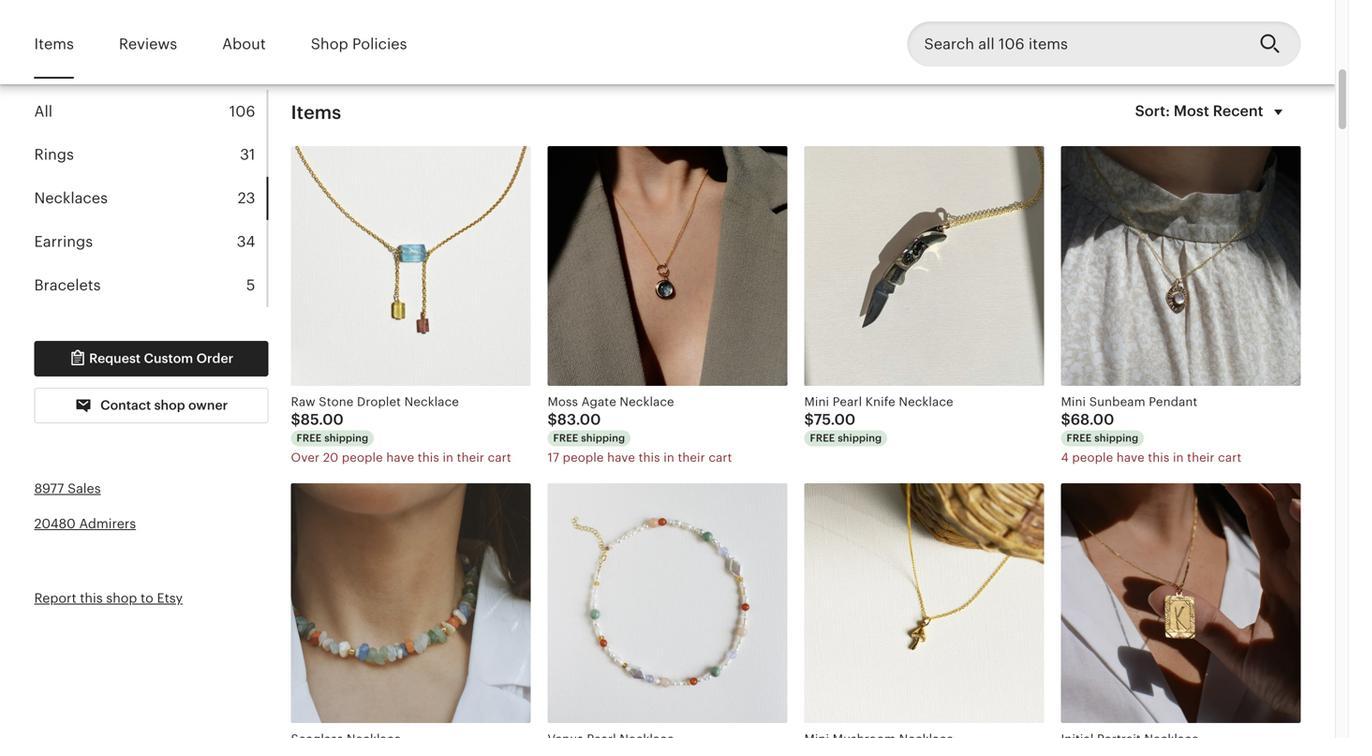 Task type: locate. For each thing, give the bounding box(es) containing it.
their inside mini sunbeam pendant $ 68.00 free shipping 4 people have this in their cart
[[1188, 451, 1215, 465]]

2 people from the left
[[563, 451, 604, 465]]

free down 83.00
[[554, 433, 579, 444]]

in
[[443, 451, 454, 465], [664, 451, 675, 465], [1174, 451, 1185, 465]]

mini for $
[[805, 395, 830, 409]]

their
[[457, 451, 485, 465], [678, 451, 706, 465], [1188, 451, 1215, 465]]

75.00
[[814, 412, 856, 428]]

over
[[291, 451, 320, 465]]

1 horizontal spatial people
[[563, 451, 604, 465]]

sections tab list
[[34, 90, 269, 307]]

shipping down 83.00
[[581, 433, 625, 444]]

85.00
[[301, 412, 344, 428]]

have for 83.00
[[608, 451, 636, 465]]

1 have from the left
[[387, 451, 415, 465]]

1 cart from the left
[[488, 451, 512, 465]]

to
[[141, 591, 154, 606]]

3 in from the left
[[1174, 451, 1185, 465]]

shipping up 20
[[325, 433, 369, 444]]

mini pearl knife necklace $ 75.00 free shipping
[[805, 395, 954, 444]]

1 in from the left
[[443, 451, 454, 465]]

1 their from the left
[[457, 451, 485, 465]]

cart for 68.00
[[1219, 451, 1242, 465]]

people inside mini sunbeam pendant $ 68.00 free shipping 4 people have this in their cart
[[1073, 451, 1114, 465]]

20480 admirers
[[34, 516, 136, 531]]

people right 20
[[342, 451, 383, 465]]

have down agate
[[608, 451, 636, 465]]

$
[[291, 412, 301, 428], [548, 412, 558, 428], [805, 412, 814, 428], [1062, 412, 1071, 428]]

68.00
[[1071, 412, 1115, 428]]

2 tab from the top
[[34, 133, 267, 177]]

1 horizontal spatial shop
[[154, 398, 185, 413]]

1 horizontal spatial in
[[664, 451, 675, 465]]

1 vertical spatial items
[[291, 102, 341, 123]]

necklace
[[405, 395, 459, 409], [620, 395, 675, 409], [899, 395, 954, 409]]

tab
[[34, 90, 267, 133], [34, 133, 267, 177], [34, 177, 267, 220], [34, 220, 267, 264], [34, 264, 267, 307]]

8977 sales
[[34, 481, 101, 496]]

necklace right agate
[[620, 395, 675, 409]]

this inside mini sunbeam pendant $ 68.00 free shipping 4 people have this in their cart
[[1149, 451, 1170, 465]]

earrings
[[34, 233, 93, 250]]

shop policies link
[[311, 22, 407, 66]]

83.00
[[558, 412, 601, 428]]

cart inside mini sunbeam pendant $ 68.00 free shipping 4 people have this in their cart
[[1219, 451, 1242, 465]]

rings
[[34, 146, 74, 163]]

about
[[222, 36, 266, 52]]

0 horizontal spatial people
[[342, 451, 383, 465]]

necklace inside raw stone droplet necklace $ 85.00 free shipping over 20 people have this in their cart
[[405, 395, 459, 409]]

necklace inside mini pearl knife necklace $ 75.00 free shipping
[[899, 395, 954, 409]]

2 cart from the left
[[709, 451, 733, 465]]

moss agate necklace image
[[548, 146, 788, 386]]

3 free from the left
[[810, 433, 836, 444]]

0 vertical spatial shop
[[154, 398, 185, 413]]

mini inside mini pearl knife necklace $ 75.00 free shipping
[[805, 395, 830, 409]]

3 tab from the top
[[34, 177, 267, 220]]

0 horizontal spatial items
[[34, 36, 74, 52]]

2 mini from the left
[[1062, 395, 1087, 409]]

mini
[[805, 395, 830, 409], [1062, 395, 1087, 409]]

shipping inside moss agate necklace $ 83.00 free shipping 17 people have this in their cart
[[581, 433, 625, 444]]

$ inside raw stone droplet necklace $ 85.00 free shipping over 20 people have this in their cart
[[291, 412, 301, 428]]

sort: most recent
[[1136, 103, 1264, 120]]

0 horizontal spatial mini
[[805, 395, 830, 409]]

3 their from the left
[[1188, 451, 1215, 465]]

free down 68.00 on the bottom of the page
[[1067, 433, 1092, 444]]

this
[[418, 451, 440, 465], [639, 451, 661, 465], [1149, 451, 1170, 465], [80, 591, 103, 606]]

1 necklace from the left
[[405, 395, 459, 409]]

their inside moss agate necklace $ 83.00 free shipping 17 people have this in their cart
[[678, 451, 706, 465]]

have inside moss agate necklace $ 83.00 free shipping 17 people have this in their cart
[[608, 451, 636, 465]]

3 shipping from the left
[[838, 433, 882, 444]]

2 $ from the left
[[548, 412, 558, 428]]

2 have from the left
[[608, 451, 636, 465]]

shop
[[154, 398, 185, 413], [106, 591, 137, 606]]

mini up 68.00 on the bottom of the page
[[1062, 395, 1087, 409]]

necklace for 75.00
[[899, 395, 954, 409]]

4 shipping from the left
[[1095, 433, 1139, 444]]

cart inside moss agate necklace $ 83.00 free shipping 17 people have this in their cart
[[709, 451, 733, 465]]

sort: most recent button
[[1125, 90, 1302, 135]]

people
[[342, 451, 383, 465], [563, 451, 604, 465], [1073, 451, 1114, 465]]

1 $ from the left
[[291, 412, 301, 428]]

17
[[548, 451, 560, 465]]

in inside raw stone droplet necklace $ 85.00 free shipping over 20 people have this in their cart
[[443, 451, 454, 465]]

raw stone droplet necklace $ 85.00 free shipping over 20 people have this in their cart
[[291, 395, 512, 465]]

have
[[387, 451, 415, 465], [608, 451, 636, 465], [1117, 451, 1145, 465]]

3 cart from the left
[[1219, 451, 1242, 465]]

knife
[[866, 395, 896, 409]]

free inside mini sunbeam pendant $ 68.00 free shipping 4 people have this in their cart
[[1067, 433, 1092, 444]]

cart
[[488, 451, 512, 465], [709, 451, 733, 465], [1219, 451, 1242, 465]]

have inside mini sunbeam pendant $ 68.00 free shipping 4 people have this in their cart
[[1117, 451, 1145, 465]]

have down droplet
[[387, 451, 415, 465]]

shop policies
[[311, 36, 407, 52]]

in for 83.00
[[664, 451, 675, 465]]

reviews
[[119, 36, 177, 52]]

0 horizontal spatial have
[[387, 451, 415, 465]]

0 horizontal spatial cart
[[488, 451, 512, 465]]

mini inside mini sunbeam pendant $ 68.00 free shipping 4 people have this in their cart
[[1062, 395, 1087, 409]]

1 free from the left
[[297, 433, 322, 444]]

2 shipping from the left
[[581, 433, 625, 444]]

$ inside moss agate necklace $ 83.00 free shipping 17 people have this in their cart
[[548, 412, 558, 428]]

2 horizontal spatial in
[[1174, 451, 1185, 465]]

shop left to
[[106, 591, 137, 606]]

2 horizontal spatial people
[[1073, 451, 1114, 465]]

2 horizontal spatial cart
[[1219, 451, 1242, 465]]

shop left owner
[[154, 398, 185, 413]]

shipping inside mini pearl knife necklace $ 75.00 free shipping
[[838, 433, 882, 444]]

contact
[[100, 398, 151, 413]]

1 horizontal spatial their
[[678, 451, 706, 465]]

free down 75.00
[[810, 433, 836, 444]]

their for 83.00
[[678, 451, 706, 465]]

shipping down 68.00 on the bottom of the page
[[1095, 433, 1139, 444]]

$ inside mini sunbeam pendant $ 68.00 free shipping 4 people have this in their cart
[[1062, 412, 1071, 428]]

free inside moss agate necklace $ 83.00 free shipping 17 people have this in their cart
[[554, 433, 579, 444]]

mini up 75.00
[[805, 395, 830, 409]]

8977
[[34, 481, 64, 496]]

0 horizontal spatial shop
[[106, 591, 137, 606]]

people inside moss agate necklace $ 83.00 free shipping 17 people have this in their cart
[[563, 451, 604, 465]]

venus pearl necklace image
[[548, 484, 788, 724]]

items up all
[[34, 36, 74, 52]]

3 necklace from the left
[[899, 395, 954, 409]]

necklace inside moss agate necklace $ 83.00 free shipping 17 people have this in their cart
[[620, 395, 675, 409]]

mini mushroom necklace image
[[805, 484, 1045, 724]]

5
[[246, 277, 255, 294]]

items link
[[34, 22, 74, 66]]

3 people from the left
[[1073, 451, 1114, 465]]

1 horizontal spatial items
[[291, 102, 341, 123]]

1 horizontal spatial have
[[608, 451, 636, 465]]

Search all 106 items text field
[[908, 22, 1245, 67]]

tab containing earrings
[[34, 220, 267, 264]]

people inside raw stone droplet necklace $ 85.00 free shipping over 20 people have this in their cart
[[342, 451, 383, 465]]

shop inside button
[[154, 398, 185, 413]]

2 their from the left
[[678, 451, 706, 465]]

mini sunbeam pendant image
[[1062, 146, 1302, 386]]

1 horizontal spatial necklace
[[620, 395, 675, 409]]

stone
[[319, 395, 354, 409]]

1 mini from the left
[[805, 395, 830, 409]]

people right 17
[[563, 451, 604, 465]]

contact shop owner button
[[34, 388, 269, 424]]

23
[[238, 190, 255, 207]]

shipping inside mini sunbeam pendant $ 68.00 free shipping 4 people have this in their cart
[[1095, 433, 1139, 444]]

1 shipping from the left
[[325, 433, 369, 444]]

people right 4
[[1073, 451, 1114, 465]]

4 free from the left
[[1067, 433, 1092, 444]]

shipping
[[325, 433, 369, 444], [581, 433, 625, 444], [838, 433, 882, 444], [1095, 433, 1139, 444]]

0 horizontal spatial necklace
[[405, 395, 459, 409]]

necklace right droplet
[[405, 395, 459, 409]]

free
[[297, 433, 322, 444], [554, 433, 579, 444], [810, 433, 836, 444], [1067, 433, 1092, 444]]

2 horizontal spatial their
[[1188, 451, 1215, 465]]

have down sunbeam
[[1117, 451, 1145, 465]]

tab containing all
[[34, 90, 267, 133]]

items down "shop"
[[291, 102, 341, 123]]

items
[[34, 36, 74, 52], [291, 102, 341, 123]]

1 horizontal spatial mini
[[1062, 395, 1087, 409]]

free up over
[[297, 433, 322, 444]]

2 horizontal spatial necklace
[[899, 395, 954, 409]]

5 tab from the top
[[34, 264, 267, 307]]

1 tab from the top
[[34, 90, 267, 133]]

contact shop owner
[[97, 398, 228, 413]]

3 have from the left
[[1117, 451, 1145, 465]]

4 $ from the left
[[1062, 412, 1071, 428]]

0 horizontal spatial their
[[457, 451, 485, 465]]

most
[[1174, 103, 1210, 120]]

in inside moss agate necklace $ 83.00 free shipping 17 people have this in their cart
[[664, 451, 675, 465]]

2 in from the left
[[664, 451, 675, 465]]

2 horizontal spatial have
[[1117, 451, 1145, 465]]

3 $ from the left
[[805, 412, 814, 428]]

in inside mini sunbeam pendant $ 68.00 free shipping 4 people have this in their cart
[[1174, 451, 1185, 465]]

31
[[240, 146, 255, 163]]

4 tab from the top
[[34, 220, 267, 264]]

1 people from the left
[[342, 451, 383, 465]]

$ inside mini pearl knife necklace $ 75.00 free shipping
[[805, 412, 814, 428]]

1 horizontal spatial cart
[[709, 451, 733, 465]]

necklace right knife
[[899, 395, 954, 409]]

2 free from the left
[[554, 433, 579, 444]]

0 horizontal spatial in
[[443, 451, 454, 465]]

report this shop to etsy
[[34, 591, 183, 606]]

have for 68.00
[[1117, 451, 1145, 465]]

2 necklace from the left
[[620, 395, 675, 409]]

shipping down 75.00
[[838, 433, 882, 444]]

policies
[[352, 36, 407, 52]]

initial portrait necklace image
[[1062, 484, 1302, 724]]



Task type: describe. For each thing, give the bounding box(es) containing it.
pendant
[[1150, 395, 1198, 409]]

people for 83.00
[[563, 451, 604, 465]]

shop
[[311, 36, 349, 52]]

mini for 68.00
[[1062, 395, 1087, 409]]

free inside mini pearl knife necklace $ 75.00 free shipping
[[810, 433, 836, 444]]

about link
[[222, 22, 266, 66]]

agate
[[582, 395, 617, 409]]

seaglass necklace image
[[291, 484, 531, 724]]

recent
[[1214, 103, 1264, 120]]

request custom order link
[[34, 341, 269, 377]]

report
[[34, 591, 76, 606]]

this inside moss agate necklace $ 83.00 free shipping 17 people have this in their cart
[[639, 451, 661, 465]]

cart inside raw stone droplet necklace $ 85.00 free shipping over 20 people have this in their cart
[[488, 451, 512, 465]]

their inside raw stone droplet necklace $ 85.00 free shipping over 20 people have this in their cart
[[457, 451, 485, 465]]

shipping inside raw stone droplet necklace $ 85.00 free shipping over 20 people have this in their cart
[[325, 433, 369, 444]]

sort:
[[1136, 103, 1171, 120]]

admirers
[[79, 516, 136, 531]]

20480
[[34, 516, 76, 531]]

free inside raw stone droplet necklace $ 85.00 free shipping over 20 people have this in their cart
[[297, 433, 322, 444]]

this inside raw stone droplet necklace $ 85.00 free shipping over 20 people have this in their cart
[[418, 451, 440, 465]]

have inside raw stone droplet necklace $ 85.00 free shipping over 20 people have this in their cart
[[387, 451, 415, 465]]

8977 sales link
[[34, 481, 101, 496]]

custom
[[144, 351, 193, 366]]

tab containing necklaces
[[34, 177, 267, 220]]

order
[[196, 351, 234, 366]]

106
[[229, 103, 255, 120]]

20
[[323, 451, 339, 465]]

raw
[[291, 395, 316, 409]]

tab containing rings
[[34, 133, 267, 177]]

raw stone droplet necklace image
[[291, 146, 531, 386]]

moss
[[548, 395, 578, 409]]

necklaces
[[34, 190, 108, 207]]

necklace for 85.00
[[405, 395, 459, 409]]

bracelets
[[34, 277, 101, 294]]

reviews link
[[119, 22, 177, 66]]

20480 admirers link
[[34, 516, 136, 531]]

pearl
[[833, 395, 863, 409]]

owner
[[188, 398, 228, 413]]

in for 68.00
[[1174, 451, 1185, 465]]

mini sunbeam pendant $ 68.00 free shipping 4 people have this in their cart
[[1062, 395, 1242, 465]]

4
[[1062, 451, 1069, 465]]

moss agate necklace $ 83.00 free shipping 17 people have this in their cart
[[548, 395, 733, 465]]

their for 68.00
[[1188, 451, 1215, 465]]

etsy
[[157, 591, 183, 606]]

0 vertical spatial items
[[34, 36, 74, 52]]

34
[[237, 233, 255, 250]]

mini pearl knife necklace image
[[805, 146, 1045, 386]]

all
[[34, 103, 53, 120]]

people for 68.00
[[1073, 451, 1114, 465]]

sales
[[68, 481, 101, 496]]

cart for 83.00
[[709, 451, 733, 465]]

droplet
[[357, 395, 401, 409]]

report this shop to etsy link
[[34, 591, 183, 606]]

1 vertical spatial shop
[[106, 591, 137, 606]]

tab containing bracelets
[[34, 264, 267, 307]]

sunbeam
[[1090, 395, 1146, 409]]

request
[[89, 351, 141, 366]]

request custom order
[[86, 351, 234, 366]]



Task type: vqa. For each thing, say whether or not it's contained in the screenshot.


